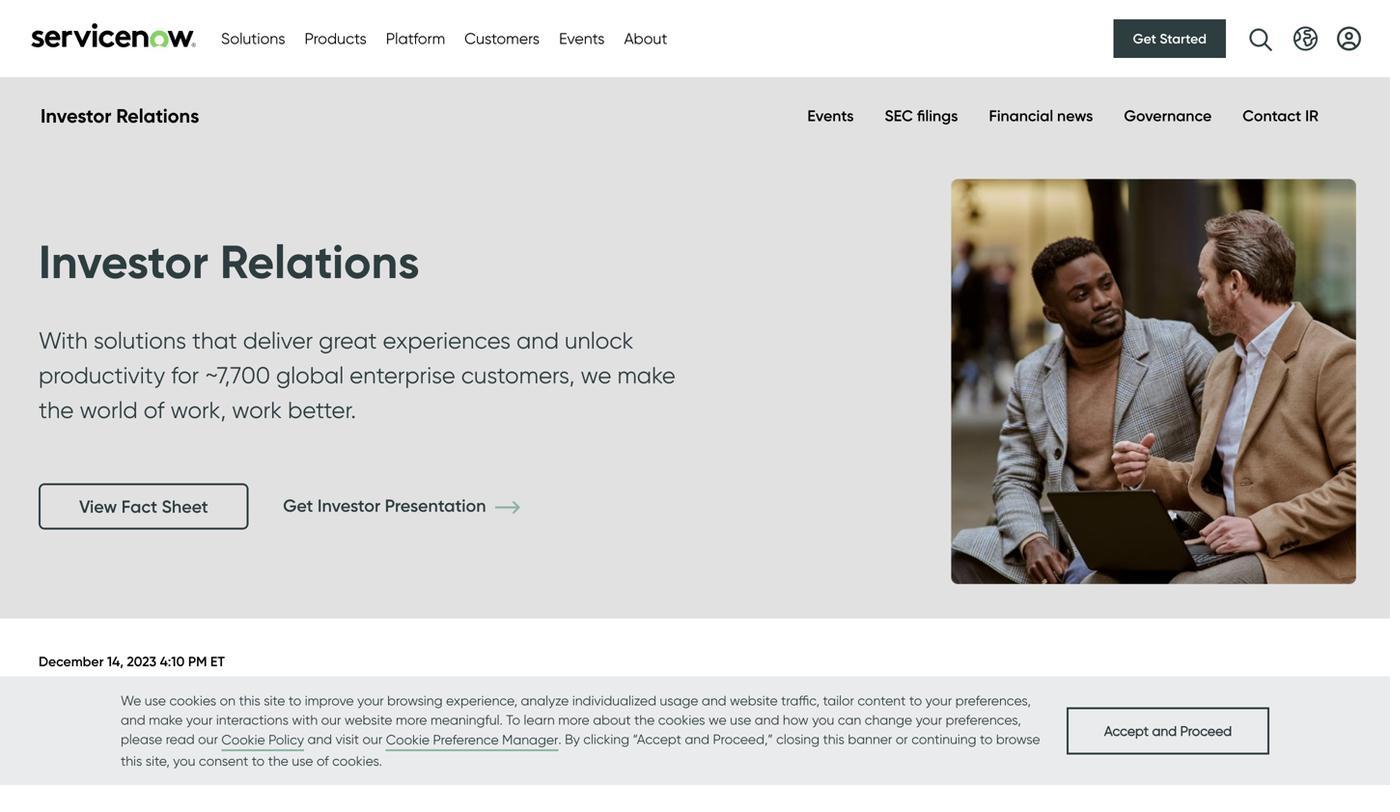 Task type: vqa. For each thing, say whether or not it's contained in the screenshot.
better in Deliver better outcomes now and into the future with health IT.
no



Task type: locate. For each thing, give the bounding box(es) containing it.
use up "proceed,""
[[730, 712, 752, 728]]

work,
[[170, 396, 226, 424]]

1 vertical spatial cookies
[[659, 712, 706, 728]]

2 horizontal spatial use
[[730, 712, 752, 728]]

-
[[771, 681, 784, 715]]

0 horizontal spatial you
[[173, 753, 196, 769]]

0 vertical spatial cookies
[[169, 693, 217, 709]]

meaningful.
[[431, 712, 503, 728]]

1 horizontal spatial you
[[813, 712, 835, 728]]

2 vertical spatial this
[[121, 753, 142, 769]]

show
[[661, 738, 695, 754]]

cookies down usage
[[659, 712, 706, 728]]

get investor presentation link
[[283, 495, 549, 516]]

our down improve
[[321, 712, 341, 728]]

view
[[79, 496, 117, 517]]

0 vertical spatial this
[[239, 693, 261, 709]]

and
[[517, 326, 559, 354], [702, 693, 727, 709], [121, 712, 145, 728], [755, 712, 780, 728], [1153, 723, 1178, 739], [308, 731, 332, 748], [685, 731, 710, 748]]

0 vertical spatial get
[[1134, 30, 1157, 47]]

to right site
[[289, 693, 302, 709]]

investor up with solutions
[[39, 233, 209, 290]]

investor relations
[[41, 104, 199, 128], [39, 233, 420, 290]]

2 horizontal spatial the
[[635, 712, 655, 728]]

website up visit
[[345, 712, 393, 728]]

2 vertical spatial investor
[[318, 495, 381, 516]]

relations up great
[[220, 233, 420, 290]]

1 vertical spatial you
[[173, 753, 196, 769]]

tailor
[[823, 693, 855, 709]]

investor
[[41, 104, 111, 128], [39, 233, 209, 290], [318, 495, 381, 516]]

1 horizontal spatial more
[[559, 712, 590, 728]]

events
[[559, 29, 605, 48], [808, 106, 854, 125]]

improve
[[305, 693, 354, 709]]

investor relations up that
[[39, 233, 420, 290]]

to
[[289, 693, 302, 709], [910, 693, 923, 709], [980, 731, 993, 748], [252, 753, 265, 769]]

of left work, on the bottom left of the page
[[144, 396, 165, 424]]

(us
[[506, 725, 530, 744]]

the down the policy
[[268, 753, 289, 769]]

0 horizontal spatial relations
[[116, 104, 199, 128]]

the left "world"
[[39, 396, 74, 424]]

proceed,"
[[713, 731, 773, 748]]

1 vertical spatial events
[[808, 106, 854, 125]]

0 vertical spatial you
[[813, 712, 835, 728]]

website
[[730, 693, 778, 709], [345, 712, 393, 728]]

0 horizontal spatial use
[[145, 693, 166, 709]]

$
[[467, 681, 482, 715]]

traffic,
[[782, 693, 820, 709]]

and inside with solutions that deliver great experiences and unlock productivity for ~7,700 global enterprise customers, we make the world of work, work better.
[[517, 326, 559, 354]]

preferences,
[[956, 693, 1032, 709], [946, 712, 1022, 728]]

1 horizontal spatial events
[[808, 106, 854, 125]]

1 horizontal spatial this
[[239, 693, 261, 709]]

cookie down browsing
[[386, 732, 430, 748]]

more up by
[[559, 712, 590, 728]]

1 vertical spatial relations
[[220, 233, 420, 290]]

the up "accept
[[635, 712, 655, 728]]

preference
[[433, 732, 499, 748]]

to up change
[[910, 693, 923, 709]]

this down please on the left bottom of the page
[[121, 753, 142, 769]]

analyze
[[521, 693, 569, 709]]

1 vertical spatial investor relations
[[39, 233, 420, 290]]

0 vertical spatial events
[[559, 29, 605, 48]]

0 vertical spatial the
[[39, 396, 74, 424]]

usage
[[660, 693, 699, 709]]

content
[[858, 693, 906, 709]]

of left cookies.
[[317, 753, 329, 769]]

how
[[783, 712, 809, 728]]

1 horizontal spatial the
[[268, 753, 289, 769]]

1 horizontal spatial use
[[292, 753, 313, 769]]

our
[[321, 712, 341, 728], [198, 731, 218, 748], [363, 731, 383, 748]]

minutes
[[124, 725, 180, 744]]

unlock
[[565, 326, 634, 354]]

0 horizontal spatial events
[[559, 29, 605, 48]]

1 vertical spatial of
[[317, 753, 329, 769]]

0 horizontal spatial our
[[198, 731, 218, 748]]

investor down servicenow 'image' at left top
[[41, 104, 111, 128]]

financial news
[[990, 106, 1094, 125]]

use right we
[[145, 693, 166, 709]]

individualized
[[573, 693, 657, 709]]

view fact sheet link
[[39, 483, 249, 530]]

0 horizontal spatial the
[[39, 396, 74, 424]]

2 vertical spatial the
[[268, 753, 289, 769]]

use
[[145, 693, 166, 709], [730, 712, 752, 728], [292, 753, 313, 769]]

presentation
[[385, 495, 486, 516]]

change
[[865, 712, 913, 728]]

products button
[[305, 27, 367, 50]]

1 horizontal spatial website
[[730, 693, 778, 709]]

visit
[[336, 731, 359, 748]]

your
[[358, 693, 384, 709], [926, 693, 953, 709], [186, 712, 213, 728], [916, 712, 943, 728]]

0 horizontal spatial of
[[144, 396, 165, 424]]

events left "about"
[[559, 29, 605, 48]]

et
[[211, 653, 225, 670]]

0 horizontal spatial make
[[149, 712, 183, 728]]

we
[[709, 712, 727, 728]]

0 vertical spatial make
[[618, 361, 676, 389]]

0 horizontal spatial more
[[396, 712, 427, 728]]

1 vertical spatial get
[[283, 495, 313, 516]]

the inside we use cookies on this site to improve your browsing experience, analyze individualized usage and website traffic, tailor content to your preferences, and make your interactions with our website more meaningful. to learn more about the cookies we use and how you can change your preferences, please read our
[[635, 712, 655, 728]]

get investor presentation
[[283, 495, 491, 516]]

1 vertical spatial use
[[730, 712, 752, 728]]

1 vertical spatial this
[[823, 731, 845, 748]]

. by clicking "accept and proceed," closing this banner or continuing to browse this site, you consent to the use of cookies.
[[121, 731, 1041, 769]]

the
[[39, 396, 74, 424], [635, 712, 655, 728], [268, 753, 289, 769]]

manager
[[502, 732, 559, 748]]

contact ir
[[1243, 106, 1319, 125]]

cookie policy and visit our cookie preference manager
[[222, 731, 559, 748]]

site,
[[146, 753, 170, 769]]

cookies left on
[[169, 693, 217, 709]]

relations
[[116, 104, 199, 128], [220, 233, 420, 290]]

0 vertical spatial investor relations
[[41, 104, 199, 128]]

investor left presentation
[[318, 495, 381, 516]]

to left browse
[[980, 731, 993, 748]]

browse
[[997, 731, 1041, 748]]

1 cookie from the left
[[222, 732, 265, 748]]

our right visit
[[363, 731, 383, 748]]

more down browsing
[[396, 712, 427, 728]]

our inside cookie policy and visit our cookie preference manager
[[363, 731, 383, 748]]

cookie policy link
[[222, 730, 304, 752]]

website up "proceed,""
[[730, 693, 778, 709]]

dollars)
[[534, 725, 588, 744]]

14,
[[107, 653, 124, 670]]

cookie down the interactions
[[222, 732, 265, 748]]

fact
[[121, 496, 157, 517]]

use down the policy
[[292, 753, 313, 769]]

1 vertical spatial investor
[[39, 233, 209, 290]]

deliver
[[243, 326, 313, 354]]

1 vertical spatial make
[[149, 712, 183, 728]]

1 horizontal spatial get
[[1134, 30, 1157, 47]]

platform button
[[386, 27, 445, 50]]

world
[[80, 396, 138, 424]]

this up the interactions
[[239, 693, 261, 709]]

0 horizontal spatial cookie
[[222, 732, 265, 748]]

0 vertical spatial use
[[145, 693, 166, 709]]

accept
[[1105, 723, 1150, 739]]

accept and proceed button
[[1067, 707, 1270, 755]]

0 horizontal spatial get
[[283, 495, 313, 516]]

1 horizontal spatial make
[[618, 361, 676, 389]]

show more
[[661, 738, 730, 754]]

680.39
[[489, 681, 572, 715]]

you down the tailor
[[813, 712, 835, 728]]

contact
[[1243, 106, 1302, 125]]

our up consent
[[198, 731, 218, 748]]

customers
[[465, 29, 540, 48]]

sec filings link
[[885, 103, 959, 129]]

with solutions
[[39, 326, 186, 354]]

sec
[[885, 106, 914, 125]]

events button
[[559, 27, 605, 50]]

2 horizontal spatial our
[[363, 731, 383, 748]]

2 horizontal spatial this
[[823, 731, 845, 748]]

with
[[292, 712, 318, 728]]

this down can at the right bottom of page
[[823, 731, 845, 748]]

filings
[[917, 106, 959, 125]]

of inside with solutions that deliver great experiences and unlock productivity for ~7,700 global enterprise customers, we make the world of work, work better.
[[144, 396, 165, 424]]

relations down servicenow 'image' at left top
[[116, 104, 199, 128]]

0 horizontal spatial website
[[345, 712, 393, 728]]

0 vertical spatial website
[[730, 693, 778, 709]]

1 horizontal spatial cookie
[[386, 732, 430, 748]]

get inside 'link'
[[1134, 30, 1157, 47]]

events left sec
[[808, 106, 854, 125]]

you down "read"
[[173, 753, 196, 769]]

0 vertical spatial of
[[144, 396, 165, 424]]

you inside we use cookies on this site to improve your browsing experience, analyze individualized usage and website traffic, tailor content to your preferences, and make your interactions with our website more meaningful. to learn more about the cookies we use and how you can change your preferences, please read our
[[813, 712, 835, 728]]

banner
[[848, 731, 893, 748]]

1 horizontal spatial of
[[317, 753, 329, 769]]

make up "read"
[[149, 712, 183, 728]]

get for get investor presentation
[[283, 495, 313, 516]]

2 vertical spatial use
[[292, 753, 313, 769]]

1 horizontal spatial our
[[321, 712, 341, 728]]

make down unlock
[[618, 361, 676, 389]]

more down we
[[698, 738, 730, 754]]

nyse:
[[39, 681, 110, 715]]

can
[[838, 712, 862, 728]]

to
[[506, 712, 521, 728]]

view fact sheet
[[79, 496, 208, 517]]

investor relations down servicenow 'image' at left top
[[41, 104, 199, 128]]

clicking
[[584, 731, 630, 748]]

1 vertical spatial the
[[635, 712, 655, 728]]

2023
[[127, 653, 157, 670]]



Task type: describe. For each thing, give the bounding box(es) containing it.
we use cookies on this site to improve your browsing experience, analyze individualized usage and website traffic, tailor content to your preferences, and make your interactions with our website more meaningful. to learn more about the cookies we use and how you can change your preferences, please read our
[[121, 693, 1032, 748]]

about button
[[624, 27, 668, 50]]

you inside . by clicking "accept and proceed," closing this banner or continuing to browse this site, you consent to the use of cookies.
[[173, 753, 196, 769]]

get started
[[1134, 30, 1207, 47]]

experience,
[[446, 693, 518, 709]]

get started link
[[1114, 19, 1227, 58]]

change
[[771, 725, 828, 744]]

nyse: now
[[39, 681, 182, 715]]

productivity
[[39, 361, 165, 389]]

customers button
[[465, 27, 540, 50]]

for
[[171, 361, 199, 389]]

sec filings
[[885, 106, 959, 125]]

0 vertical spatial preferences,
[[956, 693, 1032, 709]]

servicenow image
[[29, 23, 198, 48]]

sheet
[[162, 496, 208, 517]]

this inside we use cookies on this site to improve your browsing experience, analyze individualized usage and website traffic, tailor content to your preferences, and make your interactions with our website more meaningful. to learn more about the cookies we use and how you can change your preferences, please read our
[[239, 693, 261, 709]]

cookie preference manager link
[[386, 730, 559, 752]]

0 horizontal spatial this
[[121, 753, 142, 769]]

closing
[[777, 731, 820, 748]]

volume
[[1143, 725, 1196, 744]]

cookies.
[[332, 753, 382, 769]]

now
[[117, 681, 182, 715]]

-35.25 (-4.93%)
[[771, 681, 956, 715]]

price (us dollars)
[[467, 725, 588, 744]]

site
[[264, 693, 285, 709]]

accept and proceed
[[1105, 723, 1233, 739]]

the inside . by clicking "accept and proceed," closing this banner or continuing to browse this site, you consent to the use of cookies.
[[268, 753, 289, 769]]

35.25
[[784, 681, 849, 715]]

contact ir link
[[1243, 103, 1319, 129]]

0 horizontal spatial cookies
[[169, 693, 217, 709]]

of inside . by clicking "accept and proceed," closing this banner or continuing to browse this site, you consent to the use of cookies.
[[317, 753, 329, 769]]

that
[[192, 326, 237, 354]]

learn
[[524, 712, 555, 728]]

make inside we use cookies on this site to improve your browsing experience, analyze individualized usage and website traffic, tailor content to your preferences, and make your interactions with our website more meaningful. to learn more about the cookies we use and how you can change your preferences, please read our
[[149, 712, 183, 728]]

delayed
[[184, 725, 242, 744]]

get for get started
[[1134, 30, 1157, 47]]

solutions
[[221, 29, 285, 48]]

use inside . by clicking "accept and proceed," closing this banner or continuing to browse this site, you consent to the use of cookies.
[[292, 753, 313, 769]]

read
[[166, 731, 195, 748]]

"accept
[[633, 731, 682, 748]]

0 vertical spatial relations
[[116, 104, 199, 128]]

price
[[467, 725, 503, 744]]

started
[[1160, 30, 1207, 47]]

to down cookie policy link
[[252, 753, 265, 769]]

and inside . by clicking "accept and proceed," closing this banner or continuing to browse this site, you consent to the use of cookies.
[[685, 731, 710, 748]]

2 cookie from the left
[[386, 732, 430, 748]]

global enterprise
[[276, 361, 456, 389]]

with solutions that deliver great experiences and unlock productivity for ~7,700 global enterprise customers, we make the world of work, work better.
[[39, 326, 676, 424]]

on
[[220, 693, 236, 709]]

go to servicenow account image
[[1338, 27, 1362, 51]]

please
[[121, 731, 162, 748]]

experiences
[[383, 326, 511, 354]]

make inside with solutions that deliver great experiences and unlock productivity for ~7,700 global enterprise customers, we make the world of work, work better.
[[618, 361, 676, 389]]

continuing
[[912, 731, 977, 748]]

1 horizontal spatial relations
[[220, 233, 420, 290]]

1 vertical spatial preferences,
[[946, 712, 1022, 728]]

governance link
[[1125, 103, 1213, 129]]

consent
[[199, 753, 249, 769]]

news
[[1058, 106, 1094, 125]]

the inside with solutions that deliver great experiences and unlock productivity for ~7,700 global enterprise customers, we make the world of work, work better.
[[39, 396, 74, 424]]

pm
[[188, 653, 207, 670]]

4:10
[[160, 653, 185, 670]]

$ 680.39
[[467, 681, 572, 715]]

events for events 'link'
[[808, 106, 854, 125]]

ir
[[1306, 106, 1319, 125]]

0 vertical spatial investor
[[41, 104, 111, 128]]

investor relations link
[[41, 104, 199, 128]]

browsing
[[387, 693, 443, 709]]

.
[[559, 731, 562, 748]]

2 horizontal spatial more
[[698, 738, 730, 754]]

solutions button
[[221, 27, 285, 50]]

and inside button
[[1153, 723, 1178, 739]]

customers, we
[[461, 361, 612, 389]]

work
[[232, 396, 282, 424]]

by
[[565, 731, 580, 748]]

and inside cookie policy and visit our cookie preference manager
[[308, 731, 332, 748]]

about
[[593, 712, 631, 728]]

about
[[624, 29, 668, 48]]

december
[[39, 653, 104, 670]]

events for events popup button
[[559, 29, 605, 48]]

4.93%)
[[878, 681, 956, 715]]

policy
[[269, 732, 304, 748]]

minimum 15 minutes delayed
[[39, 725, 242, 744]]

1 vertical spatial website
[[345, 712, 393, 728]]

platform
[[386, 29, 445, 48]]

products
[[305, 29, 367, 48]]

~7,700
[[205, 361, 270, 389]]

1 horizontal spatial cookies
[[659, 712, 706, 728]]

or
[[896, 731, 909, 748]]

financial
[[990, 106, 1054, 125]]

december 14, 2023 4:10 pm et
[[39, 653, 225, 670]]

better.
[[288, 396, 356, 424]]



